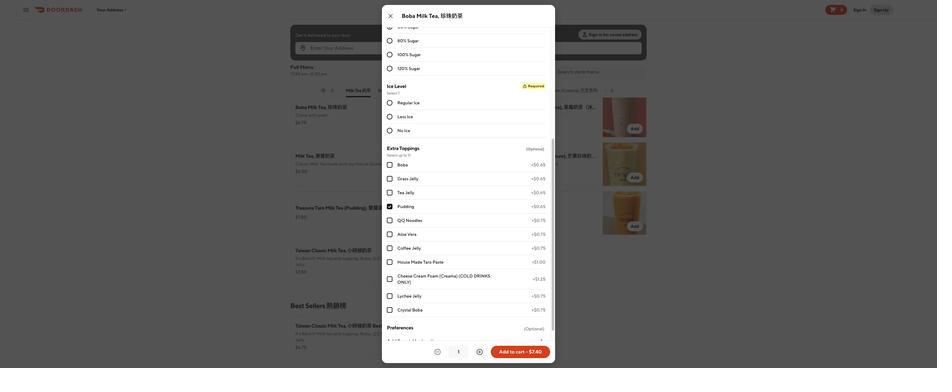 Task type: describe. For each thing, give the bounding box(es) containing it.
select for extra
[[387, 153, 398, 158]]

with inside boba milk tea, 珍珠奶茶 come with pearl $6.75
[[308, 113, 317, 118]]

made
[[327, 162, 338, 167]]

best inside taiwan classic milk tea, 小時候奶茶 best seller it's back!!! milk tea with topping: boba, qq noddle, and grass jelly $6.75
[[373, 324, 382, 329]]

qq inside extra toppings group
[[397, 218, 405, 223]]

foam inside cheese cream foam (creama) (cold drinks only)
[[427, 274, 438, 279]]

crystal boba
[[397, 308, 423, 313]]

add special instructions button
[[387, 334, 546, 351]]

and inside taiwan classic milk tea, 小時候奶茶 best seller it's back!!! milk tea with topping: boba, qq noddle, and grass jelly $6.75
[[398, 332, 405, 337]]

1 horizontal spatial 奶茶
[[362, 88, 371, 93]]

add for 'taiwan classic milk tea, 小時候奶茶 best seller' image
[[450, 349, 459, 354]]

grass inside extra toppings group
[[397, 177, 409, 182]]

Less Ice radio
[[387, 114, 393, 120]]

小時候奶茶 for taiwan classic milk tea, 小時候奶茶 best seller
[[348, 324, 372, 329]]

tea, inside milk tea, 蔗香奶茶 classic milk tea made with our house golden sugar syrup. $6.50
[[306, 153, 315, 159]]

texture inside boba mango milk tea (smoothie texture), 芒果珍珠奶茶（冰沙口感） boba mango milk tea in smoothie texture $7.75
[[543, 162, 558, 167]]

menu
[[300, 64, 313, 70]]

0 horizontal spatial of
[[321, 67, 325, 72]]

aloe vera
[[397, 232, 417, 237]]

- inside full menu 11:30 am - 8:40 pm
[[308, 71, 310, 76]]

sellers inside button
[[388, 88, 401, 93]]

+$0.75 for lychee jelly
[[532, 294, 546, 299]]

50% Sugar radio
[[387, 24, 393, 30]]

$7.50 inside taiwan classic milk tea, 小時候奶茶 it's back!!! milk tea with topping: boba, qq noodle, grass jelly $7.50
[[295, 270, 307, 275]]

to inside button
[[510, 350, 515, 355]]

0 vertical spatial and
[[392, 61, 399, 66]]

add button for treasure taro  milk tea (pudding), 寶藏濃芋奶茶
[[446, 222, 462, 232]]

to inside extra toppings select up to 11
[[403, 153, 407, 158]]

30% sugar
[[397, 11, 419, 16]]

1 vertical spatial best
[[290, 302, 304, 310]]

up
[[883, 7, 889, 12]]

1 vertical spatial $7.50
[[295, 215, 307, 220]]

11:30
[[290, 71, 300, 76]]

grass inside taiwan classic milk tea, 小時候奶茶 it's back!!! milk tea with topping: boba, qq noodle, grass jelly $7.50
[[397, 256, 408, 261]]

boba for boba milk tea, 珍珠奶茶 come with pearl $6.75
[[295, 105, 307, 110]]

your
[[332, 33, 340, 38]]

30% Sugar radio
[[387, 10, 393, 16]]

extra toppings group
[[387, 145, 546, 318]]

milk tea, 蔗香奶茶 image
[[422, 143, 466, 187]]

$7.40
[[529, 350, 542, 355]]

instructions
[[415, 339, 442, 345]]

topping: inside taiwan classic milk tea, 小時候奶茶 best seller it's back!!! milk tea with topping: boba, qq noddle, and grass jelly $6.75
[[343, 332, 359, 337]]

+$0.65 for boba
[[531, 163, 546, 168]]

lychee
[[397, 294, 412, 299]]

grass jelly
[[397, 177, 418, 182]]

sugar inside milk tea, 蔗香奶茶 classic milk tea made with our house golden sugar syrup. $6.50
[[385, 162, 397, 167]]

syrup.
[[397, 162, 410, 167]]

less
[[397, 115, 406, 119]]

jasmine green milk tea, 茉莉綠奶茶
[[476, 59, 553, 65]]

in inside strawberry milk tea (smoothie texture), 草莓奶茶（冰沙口感） strawberry milk tea in smoothie texture $7.50
[[516, 113, 519, 118]]

120% sugar
[[397, 66, 420, 71]]

+$0.65 for tea jelly
[[531, 191, 546, 196]]

house inside milk tea, 蔗香奶茶 classic milk tea made with our house golden sugar syrup. $6.50
[[356, 162, 369, 167]]

treasure taro  milk tea (pudding), 寶藏濃芋奶茶
[[295, 205, 397, 211]]

add button for taiwan classic milk tea, 小時候奶茶
[[446, 271, 462, 281]]

it
[[304, 33, 307, 38]]

required
[[528, 84, 544, 89]]

ice level group
[[387, 83, 546, 138]]

sugar for 30% sugar
[[407, 11, 419, 16]]

decrease quantity by 1 image
[[434, 349, 441, 356]]

80%
[[397, 38, 406, 43]]

0 vertical spatial taro
[[315, 205, 324, 211]]

less ice
[[397, 115, 413, 119]]

sign for sign up
[[874, 7, 882, 12]]

door
[[341, 33, 351, 38]]

蔗香奶茶
[[315, 153, 335, 159]]

level
[[394, 84, 406, 89]]

get
[[295, 33, 303, 38]]

regular ice
[[397, 101, 420, 106]]

creamy
[[345, 67, 360, 72]]

group containing 30% sugar
[[387, 0, 546, 76]]

tea, inside boba milk tea, 珍珠奶茶 come with pearl $6.75
[[318, 105, 327, 110]]

a
[[355, 61, 357, 66]]

50% sugar
[[397, 25, 419, 29]]

smoothie inside boba mango milk tea (smoothie texture), 芒果珍珠奶茶（冰沙口感） boba mango milk tea in smoothie texture $7.75
[[524, 162, 543, 167]]

drinks
[[613, 88, 626, 93]]

your
[[97, 7, 106, 12]]

(optional) inside extra toppings group
[[526, 147, 544, 152]]

no
[[397, 128, 403, 133]]

thai milk tea, 手沖泰奶 image
[[603, 191, 647, 235]]

with inside taiwan classic milk tea, 小時候奶茶 best seller it's back!!! milk tea with topping: boba, qq noddle, and grass jelly $6.75
[[333, 332, 342, 337]]

toppings
[[399, 146, 419, 152]]

popular items
[[311, 88, 338, 93]]

100%
[[397, 52, 409, 57]]

taiwan for taiwan classic milk tea, 小時候奶茶 best seller
[[295, 324, 311, 329]]

jelly for lychee jelly
[[413, 294, 422, 299]]

tie
[[295, 53, 302, 58]]

小時候奶茶 for taiwan classic milk tea, 小時候奶茶
[[348, 248, 372, 254]]

up
[[398, 153, 403, 158]]

tea inside tie guan yin milk tea, 鐵觀音奶茶 roasted oolong milk tea with a hint of bitterness and combination of milky and creamy texture. $6.75
[[338, 61, 345, 66]]

lychee jelly
[[397, 294, 422, 299]]

2 strawberry from the top
[[476, 113, 498, 118]]

sign in
[[853, 7, 866, 12]]

salted
[[506, 88, 518, 93]]

No Ice radio
[[387, 128, 393, 134]]

ice for less ice
[[407, 115, 413, 119]]

30%
[[397, 11, 406, 16]]

ice inside "ice level select 1"
[[387, 84, 394, 89]]

add for taiwan classic milk tea, 小時候奶茶 image
[[450, 273, 459, 278]]

cheese inside salted cheese cream foam (creama) 芝芝系列 button
[[519, 88, 534, 93]]

pm
[[321, 71, 327, 76]]

tea, inside taiwan classic milk tea, 小時候奶茶 it's back!!! milk tea with topping: boba, qq noodle, grass jelly $7.50
[[338, 248, 347, 254]]

1
[[398, 91, 400, 96]]

50%
[[397, 25, 407, 29]]

$6.75 inside taiwan classic milk tea, 小時候奶茶 best seller it's back!!! milk tea with topping: boba, qq noddle, and grass jelly $6.75
[[295, 345, 307, 350]]

for
[[603, 32, 609, 37]]

jasmine
[[476, 59, 494, 65]]

茉莉綠奶茶
[[529, 59, 553, 65]]

- inside button
[[526, 350, 528, 355]]

add button for boba mango milk tea (smoothie texture), 芒果珍珠奶茶（冰沙口感）
[[627, 173, 643, 183]]

jelly inside taiwan classic milk tea, 小時候奶茶 best seller it's back!!! milk tea with topping: boba, qq noddle, and grass jelly $6.75
[[295, 338, 304, 343]]

qq noodles
[[397, 218, 422, 223]]

+$0.65 for pudding
[[531, 205, 546, 209]]

foam inside button
[[549, 88, 560, 93]]

scroll menu navigation right image
[[610, 88, 615, 93]]

strawberry milk tea (smoothie texture), 草莓奶茶（冰沙口感） strawberry milk tea in smoothie texture $7.50
[[476, 105, 612, 125]]

back!!! inside taiwan classic milk tea, 小時候奶茶 best seller it's back!!! milk tea with topping: boba, qq noddle, and grass jelly $6.75
[[302, 332, 316, 337]]

(creama) inside cheese cream foam (creama) (cold drinks only)
[[439, 274, 458, 279]]

it's inside taiwan classic milk tea, 小時候奶茶 it's back!!! milk tea with topping: boba, qq noodle, grass jelly $7.50
[[295, 256, 301, 261]]

guan
[[303, 53, 315, 58]]

add button for strawberry milk tea (smoothie texture), 草莓奶茶（冰沙口感）
[[627, 124, 643, 134]]

house made taro paste
[[397, 260, 444, 265]]

salted cheese cream foam (creama) 芝芝系列
[[506, 88, 598, 93]]

classic inside milk tea, 蔗香奶茶 classic milk tea made with our house golden sugar syrup. $6.50
[[295, 162, 309, 167]]

your address
[[97, 7, 123, 12]]

combination
[[295, 67, 320, 72]]

0 vertical spatial of
[[367, 61, 371, 66]]

boba milk tea, 珍珠奶茶 image
[[422, 94, 466, 138]]

delivered
[[307, 33, 326, 38]]

seller
[[383, 324, 396, 329]]

0 vertical spatial milk tea 奶茶
[[290, 31, 330, 39]]

oolong
[[313, 61, 327, 66]]

extra
[[387, 146, 399, 152]]

made
[[411, 260, 422, 265]]

0 horizontal spatial 奶茶
[[316, 31, 330, 39]]

sugar for 120% sugar
[[409, 66, 420, 71]]

texture inside strawberry milk tea (smoothie texture), 草莓奶茶（冰沙口感） strawberry milk tea in smoothie texture $7.50
[[540, 113, 555, 118]]

1 vertical spatial best sellers 熱銷榜
[[290, 302, 346, 310]]

ice for regular ice
[[414, 101, 420, 106]]

drinks
[[474, 274, 490, 279]]

saved
[[610, 32, 622, 37]]

full menu 11:30 am - 8:40 pm
[[290, 64, 327, 76]]

taro inside extra toppings group
[[423, 260, 432, 265]]

120% Sugar radio
[[387, 66, 393, 72]]

+$0.75 for coffee jelly
[[532, 246, 546, 251]]

with inside milk tea, 蔗香奶茶 classic milk tea made with our house golden sugar syrup. $6.50
[[339, 162, 348, 167]]

our
[[349, 162, 355, 167]]

regular
[[397, 101, 413, 106]]

Regular Ice radio
[[387, 100, 393, 106]]

add for treasure taro  milk tea (pudding), 寶藏濃芋奶茶 image
[[450, 224, 459, 229]]

bitterness
[[372, 61, 391, 66]]

cheese inside cheese cream foam (creama) (cold drinks only)
[[397, 274, 412, 279]]

yin
[[316, 53, 323, 58]]

boba milk tea, 珍珠奶茶 come with pearl $6.75
[[295, 105, 347, 125]]

jelly for grass jelly
[[409, 177, 418, 182]]

(creama) inside button
[[561, 88, 579, 93]]

add button for jasmine green milk tea, 茉莉綠奶茶
[[627, 75, 643, 85]]

coffee jelly
[[397, 246, 421, 251]]

(pudding),
[[344, 205, 367, 211]]

open menu image
[[22, 6, 30, 13]]

treasure taro  milk tea (pudding), 寶藏濃芋奶茶 image
[[422, 191, 466, 235]]

taiwan for taiwan classic milk tea, 小時候奶茶
[[295, 248, 311, 254]]

sign in for saved address
[[589, 32, 638, 37]]

jelly for coffee jelly
[[412, 246, 421, 251]]

treasure
[[295, 205, 314, 211]]

strawberry milk tea (smoothie texture), 草莓奶茶（冰沙口感） image
[[603, 94, 647, 138]]

add for jasmine green milk tea, 茉莉綠奶茶 image
[[631, 78, 639, 83]]

boba for boba mango milk tea (smoothie texture), 芒果珍珠奶茶（冰沙口感） boba mango milk tea in smoothie texture $7.75
[[476, 153, 488, 159]]

popular
[[311, 88, 327, 93]]

sign up link
[[870, 5, 893, 15]]

100% Sugar radio
[[387, 52, 393, 58]]

pudding
[[397, 205, 414, 209]]

green
[[495, 59, 509, 65]]



Task type: locate. For each thing, give the bounding box(es) containing it.
1 horizontal spatial foam
[[549, 88, 560, 93]]

120%
[[397, 66, 408, 71]]

boba milk tea, 珍珠奶茶 dialog
[[382, 0, 555, 364]]

3 +$0.75 from the top
[[532, 246, 546, 251]]

and up 120% sugar radio
[[392, 61, 399, 66]]

texture), inside boba mango milk tea (smoothie texture), 芒果珍珠奶茶（冰沙口感） boba mango milk tea in smoothie texture $7.75
[[547, 153, 567, 159]]

奶茶
[[316, 31, 330, 39], [362, 88, 371, 93]]

0 horizontal spatial to
[[327, 33, 331, 38]]

0 vertical spatial 奶茶
[[316, 31, 330, 39]]

2 +$0.75 from the top
[[532, 232, 546, 237]]

8:40
[[311, 71, 320, 76]]

1 vertical spatial it's
[[295, 332, 301, 337]]

qq inside taiwan classic milk tea, 小時候奶茶 best seller it's back!!! milk tea with topping: boba, qq noddle, and grass jelly $6.75
[[372, 332, 380, 337]]

foam right required
[[549, 88, 560, 93]]

jelly for tea jelly
[[405, 191, 414, 196]]

1 horizontal spatial milk tea 奶茶
[[346, 88, 371, 93]]

hint
[[358, 61, 366, 66]]

taiwan inside taiwan classic milk tea, 小時候奶茶 best seller it's back!!! milk tea with topping: boba, qq noddle, and grass jelly $6.75
[[295, 324, 311, 329]]

0 vertical spatial to
[[327, 33, 331, 38]]

2 vertical spatial and
[[398, 332, 405, 337]]

1 horizontal spatial of
[[367, 61, 371, 66]]

best inside button
[[378, 88, 387, 93]]

0 vertical spatial qq
[[397, 218, 405, 223]]

0 horizontal spatial foam
[[427, 274, 438, 279]]

0 vertical spatial grass
[[397, 177, 409, 182]]

0 vertical spatial smoothie
[[520, 113, 539, 118]]

1 $6.75 from the top
[[295, 75, 307, 79]]

noodles
[[406, 218, 422, 223]]

with
[[346, 61, 354, 66], [308, 113, 317, 118], [339, 162, 348, 167], [333, 256, 342, 261], [333, 332, 342, 337]]

小時候奶茶
[[348, 248, 372, 254], [348, 324, 372, 329]]

with inside tie guan yin milk tea, 鐵觀音奶茶 roasted oolong milk tea with a hint of bitterness and combination of milky and creamy texture. $6.75
[[346, 61, 354, 66]]

0 horizontal spatial 熱銷榜
[[326, 302, 346, 310]]

1 topping: from the top
[[343, 256, 359, 261]]

house right our
[[356, 162, 369, 167]]

house
[[356, 162, 369, 167], [397, 260, 410, 265]]

cheese right salted
[[519, 88, 534, 93]]

小時候奶茶 inside taiwan classic milk tea, 小時候奶茶 best seller it's back!!! milk tea with topping: boba, qq noddle, and grass jelly $6.75
[[348, 324, 372, 329]]

0 vertical spatial best sellers 熱銷榜
[[378, 88, 415, 93]]

tea
[[305, 31, 315, 39], [338, 61, 345, 66], [355, 88, 362, 93], [511, 105, 519, 110], [508, 113, 515, 118], [515, 153, 523, 159], [319, 162, 326, 167], [511, 162, 518, 167], [397, 191, 404, 196], [336, 205, 343, 211]]

boba for boba milk tea, 珍珠奶茶
[[402, 13, 415, 19]]

add for strawberry milk tea (smoothie texture), 草莓奶茶（冰沙口感） image
[[631, 127, 639, 131]]

best sellers 熱銷榜 button
[[378, 88, 415, 97]]

classic inside taiwan classic milk tea, 小時候奶茶 it's back!!! milk tea with topping: boba, qq noodle, grass jelly $7.50
[[311, 248, 327, 254]]

2 vertical spatial $6.75
[[295, 345, 307, 350]]

2 topping: from the top
[[343, 332, 359, 337]]

select inside extra toppings select up to 11
[[387, 153, 398, 158]]

ice left level
[[387, 84, 394, 89]]

2 vertical spatial grass
[[406, 332, 417, 337]]

sign up
[[874, 7, 889, 12]]

taiwan classic milk tea, 小時候奶茶 best seller it's back!!! milk tea with topping: boba, qq noddle, and grass jelly $6.75
[[295, 324, 417, 350]]

cheese up only)
[[397, 274, 412, 279]]

1 it's from the top
[[295, 256, 301, 261]]

0 vertical spatial texture
[[540, 113, 555, 118]]

boba, inside taiwan classic milk tea, 小時候奶茶 best seller it's back!!! milk tea with topping: boba, qq noddle, and grass jelly $6.75
[[360, 332, 372, 337]]

0 vertical spatial strawberry
[[476, 105, 500, 110]]

classic
[[295, 162, 309, 167], [311, 248, 327, 254], [311, 324, 327, 329]]

0 vertical spatial 熱銷榜
[[402, 88, 415, 93]]

(smoothie inside boba mango milk tea (smoothie texture), 芒果珍珠奶茶（冰沙口感） boba mango milk tea in smoothie texture $7.75
[[524, 153, 546, 159]]

taiwan classic milk tea, 小時候奶茶 image
[[422, 240, 466, 284]]

topping:
[[343, 256, 359, 261], [343, 332, 359, 337]]

jasmine green milk tea, 茉莉綠奶茶 image
[[603, 45, 647, 89]]

$6.75 inside tie guan yin milk tea, 鐵觀音奶茶 roasted oolong milk tea with a hint of bitterness and combination of milky and creamy texture. $6.75
[[295, 75, 307, 79]]

texture), inside strawberry milk tea (smoothie texture), 草莓奶茶（冰沙口感） strawberry milk tea in smoothie texture $7.50
[[543, 105, 563, 110]]

texture
[[540, 113, 555, 118], [543, 162, 558, 167]]

- right am
[[308, 71, 310, 76]]

0 vertical spatial texture),
[[543, 105, 563, 110]]

crystal
[[397, 308, 411, 313]]

milky
[[326, 67, 336, 72]]

qq left noodles
[[397, 218, 405, 223]]

1 vertical spatial of
[[321, 67, 325, 72]]

tea, inside "dialog"
[[429, 13, 439, 19]]

+$0.75 for aloe vera
[[532, 232, 546, 237]]

house left made
[[397, 260, 410, 265]]

tea inside taiwan classic milk tea, 小時候奶茶 best seller it's back!!! milk tea with topping: boba, qq noddle, and grass jelly $6.75
[[326, 332, 333, 337]]

cream up strawberry milk tea (smoothie texture), 草莓奶茶（冰沙口感） strawberry milk tea in smoothie texture $7.50
[[535, 88, 548, 93]]

珍珠奶茶 for boba milk tea, 珍珠奶茶
[[441, 13, 463, 19]]

taiwan classic milk tea, 小時候奶茶 best seller image
[[422, 316, 466, 360]]

1 vertical spatial mango
[[487, 162, 501, 167]]

0 vertical spatial cream
[[535, 88, 548, 93]]

best sellers 熱銷榜
[[378, 88, 415, 93], [290, 302, 346, 310]]

0 vertical spatial mango
[[488, 153, 504, 159]]

2 vertical spatial $7.50
[[295, 270, 307, 275]]

80% Sugar radio
[[387, 38, 393, 44]]

to left 11 at the left top of the page
[[403, 153, 407, 158]]

2 vertical spatial qq
[[372, 332, 380, 337]]

2 it's from the top
[[295, 332, 301, 337]]

add for fantastic fruit tea, 滿杯水果茶 image
[[450, 2, 459, 7]]

grass inside taiwan classic milk tea, 小時候奶茶 best seller it's back!!! milk tea with topping: boba, qq noddle, and grass jelly $6.75
[[406, 332, 417, 337]]

to left cart
[[510, 350, 515, 355]]

topping: inside taiwan classic milk tea, 小時候奶茶 it's back!!! milk tea with topping: boba, qq noodle, grass jelly $7.50
[[343, 256, 359, 261]]

(optional)
[[526, 147, 544, 152], [524, 327, 544, 332]]

(16oz)
[[627, 88, 639, 93]]

cream
[[535, 88, 548, 93], [413, 274, 427, 279]]

sign for sign in
[[853, 7, 862, 12]]

1 vertical spatial and
[[337, 67, 345, 72]]

milk
[[417, 13, 428, 19], [290, 31, 303, 39], [324, 53, 333, 58], [509, 59, 519, 65], [328, 61, 337, 66], [346, 88, 354, 93], [308, 105, 317, 110], [501, 105, 510, 110], [498, 113, 507, 118], [295, 153, 305, 159], [505, 153, 514, 159], [310, 162, 319, 167], [502, 162, 511, 167], [325, 205, 335, 211], [328, 248, 337, 254], [317, 256, 326, 261], [328, 324, 337, 329], [317, 332, 326, 337]]

grass up tea jelly
[[397, 177, 409, 182]]

classic for taiwan classic milk tea, 小時候奶茶 best seller
[[311, 324, 327, 329]]

1 vertical spatial tea
[[326, 332, 333, 337]]

2 +$0.65 from the top
[[531, 177, 546, 182]]

milk tea, 蔗香奶茶 classic milk tea made with our house golden sugar syrup. $6.50
[[295, 153, 410, 174]]

milk inside boba milk tea, 珍珠奶茶 come with pearl $6.75
[[308, 105, 317, 110]]

sugar right 30%
[[407, 11, 419, 16]]

qq left the noodle,
[[372, 256, 380, 261]]

mango
[[488, 153, 504, 159], [487, 162, 501, 167]]

add to cart - $7.40
[[499, 350, 542, 355]]

sign in for saved address link
[[579, 30, 642, 40]]

1 horizontal spatial sign
[[853, 7, 862, 12]]

1 taiwan from the top
[[295, 248, 311, 254]]

0 vertical spatial taiwan
[[295, 248, 311, 254]]

sugar left syrup.
[[385, 162, 397, 167]]

+$0.75
[[532, 218, 546, 223], [532, 232, 546, 237], [532, 246, 546, 251], [532, 294, 546, 299], [532, 308, 546, 313]]

milk inside "dialog"
[[417, 13, 428, 19]]

tie guan yin milk tea, 鐵觀音奶茶 image
[[422, 45, 466, 89]]

1 horizontal spatial taro
[[423, 260, 432, 265]]

1 vertical spatial smoothie
[[524, 162, 543, 167]]

1 vertical spatial (creama)
[[439, 274, 458, 279]]

0 vertical spatial select
[[387, 91, 398, 96]]

0 vertical spatial 小時候奶茶
[[348, 248, 372, 254]]

草莓奶茶（冰沙口感）
[[564, 105, 612, 110]]

sign left for
[[589, 32, 598, 37]]

hot drinks (16oz) 熱飲 button
[[605, 88, 648, 97]]

2 vertical spatial in
[[519, 162, 523, 167]]

(optional) up boba mango milk tea (smoothie texture), 芒果珍珠奶茶（冰沙口感） boba mango milk tea in smoothie texture $7.75
[[526, 147, 544, 152]]

in inside boba mango milk tea (smoothie texture), 芒果珍珠奶茶（冰沙口感） boba mango milk tea in smoothie texture $7.75
[[519, 162, 523, 167]]

2 select from the top
[[387, 153, 398, 158]]

close boba milk tea, 珍珠奶茶 image
[[387, 12, 394, 20]]

cheese
[[519, 88, 534, 93], [397, 274, 412, 279]]

1 vertical spatial cheese
[[397, 274, 412, 279]]

0 vertical spatial 珍珠奶茶
[[441, 13, 463, 19]]

0 vertical spatial in
[[599, 32, 602, 37]]

奶茶 left your
[[316, 31, 330, 39]]

1 vertical spatial -
[[526, 350, 528, 355]]

3 $6.75 from the top
[[295, 345, 307, 350]]

ice right regular
[[414, 101, 420, 106]]

11
[[408, 153, 411, 158]]

no ice
[[397, 128, 410, 133]]

grass down coffee
[[397, 256, 408, 261]]

classic for taiwan classic milk tea, 小時候奶茶
[[311, 248, 327, 254]]

2 小時候奶茶 from the top
[[348, 324, 372, 329]]

house inside extra toppings group
[[397, 260, 410, 265]]

in
[[863, 7, 866, 12]]

1 vertical spatial in
[[516, 113, 519, 118]]

tea inside milk tea, 蔗香奶茶 classic milk tea made with our house golden sugar syrup. $6.50
[[319, 162, 326, 167]]

(creama) left (cold
[[439, 274, 458, 279]]

+$0.65
[[531, 163, 546, 168], [531, 177, 546, 182], [531, 191, 546, 196], [531, 205, 546, 209]]

boba milk tea, 珍珠奶茶
[[402, 13, 463, 19]]

sign in link
[[850, 4, 870, 16]]

special
[[398, 339, 414, 345]]

$6.75 inside boba milk tea, 珍珠奶茶 come with pearl $6.75
[[295, 120, 307, 125]]

fantastic fruit tea, 滿杯水果茶 image
[[422, 0, 466, 13]]

sugar right '80%'
[[407, 38, 419, 43]]

to left your
[[327, 33, 331, 38]]

2 $6.75 from the top
[[295, 120, 307, 125]]

sugar for 80% sugar
[[407, 38, 419, 43]]

tea inside taiwan classic milk tea, 小時候奶茶 it's back!!! milk tea with topping: boba, qq noodle, grass jelly $7.50
[[326, 256, 333, 261]]

paste
[[433, 260, 444, 265]]

tea, inside taiwan classic milk tea, 小時候奶茶 best seller it's back!!! milk tea with topping: boba, qq noddle, and grass jelly $6.75
[[338, 324, 347, 329]]

strawberry
[[476, 105, 500, 110], [476, 113, 498, 118]]

qq inside taiwan classic milk tea, 小時候奶茶 it's back!!! milk tea with topping: boba, qq noodle, grass jelly $7.50
[[372, 256, 380, 261]]

1 +$0.65 from the top
[[531, 163, 546, 168]]

0 horizontal spatial taro
[[315, 205, 324, 211]]

qq
[[397, 218, 405, 223], [372, 256, 380, 261], [372, 332, 380, 337]]

best
[[378, 88, 387, 93], [290, 302, 304, 310], [373, 324, 382, 329]]

1 back!!! from the top
[[302, 256, 316, 261]]

1 vertical spatial topping:
[[343, 332, 359, 337]]

1 vertical spatial taiwan
[[295, 324, 311, 329]]

sign left in
[[853, 7, 862, 12]]

jelly inside taiwan classic milk tea, 小時候奶茶 it's back!!! milk tea with topping: boba, qq noodle, grass jelly $7.50
[[295, 263, 304, 268]]

only)
[[397, 280, 411, 285]]

foam down paste
[[427, 274, 438, 279]]

0 horizontal spatial house
[[356, 162, 369, 167]]

0 vertical spatial -
[[308, 71, 310, 76]]

select down extra
[[387, 153, 398, 158]]

+$1.25
[[533, 277, 546, 282]]

0 horizontal spatial cheese
[[397, 274, 412, 279]]

taiwan
[[295, 248, 311, 254], [295, 324, 311, 329]]

sugar right 120%
[[409, 66, 420, 71]]

tea inside extra toppings group
[[397, 191, 404, 196]]

珍珠奶茶 inside "dialog"
[[441, 13, 463, 19]]

1 vertical spatial classic
[[311, 248, 327, 254]]

1 vertical spatial back!!!
[[302, 332, 316, 337]]

add to cart - $7.40 button
[[491, 346, 550, 359]]

and
[[392, 61, 399, 66], [337, 67, 345, 72], [398, 332, 405, 337]]

boba, inside taiwan classic milk tea, 小時候奶茶 it's back!!! milk tea with topping: boba, qq noodle, grass jelly $7.50
[[360, 256, 372, 261]]

add button for taiwan classic milk tea, 小時候奶茶 best seller
[[446, 346, 462, 356]]

1 horizontal spatial 珍珠奶茶
[[441, 13, 463, 19]]

cream inside cheese cream foam (creama) (cold drinks only)
[[413, 274, 427, 279]]

1 小時候奶茶 from the top
[[348, 248, 372, 254]]

1 vertical spatial $6.75
[[295, 120, 307, 125]]

芝芝系列
[[580, 88, 598, 93]]

boba inside boba milk tea, 珍珠奶茶 come with pearl $6.75
[[295, 105, 307, 110]]

milk tea 奶茶
[[290, 31, 330, 39], [346, 88, 371, 93]]

None checkbox
[[387, 190, 393, 196], [387, 204, 393, 210], [387, 218, 393, 224], [387, 308, 393, 313], [387, 190, 393, 196], [387, 204, 393, 210], [387, 218, 393, 224], [387, 308, 393, 313]]

(creama) left 芝芝系列
[[561, 88, 579, 93]]

taro left paste
[[423, 260, 432, 265]]

1 horizontal spatial cheese
[[519, 88, 534, 93]]

1 vertical spatial boba,
[[360, 332, 372, 337]]

sign left the up
[[874, 7, 882, 12]]

珍珠奶茶 for boba milk tea, 珍珠奶茶 come with pearl $6.75
[[328, 105, 347, 110]]

+$0.75 for qq noodles
[[532, 218, 546, 223]]

1 vertical spatial select
[[387, 153, 398, 158]]

0 vertical spatial (creama)
[[561, 88, 579, 93]]

2 tea from the top
[[326, 332, 333, 337]]

$7.75
[[476, 169, 487, 174]]

0 horizontal spatial cream
[[413, 274, 427, 279]]

$7.50 inside strawberry milk tea (smoothie texture), 草莓奶茶（冰沙口感） strawberry milk tea in smoothie texture $7.50
[[476, 120, 487, 125]]

$6.75
[[295, 75, 307, 79], [295, 120, 307, 125], [295, 345, 307, 350]]

2 horizontal spatial to
[[510, 350, 515, 355]]

taro right treasure
[[315, 205, 324, 211]]

popular items button
[[311, 88, 338, 97]]

add for boba mango milk tea (smoothie texture), 芒果珍珠奶茶（冰沙口感） image
[[631, 175, 639, 180]]

1 horizontal spatial best sellers 熱銷榜
[[378, 88, 415, 93]]

1 vertical spatial house
[[397, 260, 410, 265]]

1 vertical spatial texture),
[[547, 153, 567, 159]]

1 tea from the top
[[326, 256, 333, 261]]

1 select from the top
[[387, 91, 398, 96]]

tie guan yin milk tea, 鐵觀音奶茶 roasted oolong milk tea with a hint of bitterness and combination of milky and creamy texture. $6.75
[[295, 53, 399, 79]]

1 strawberry from the top
[[476, 105, 500, 110]]

熱銷榜 inside button
[[402, 88, 415, 93]]

小時候奶茶 inside taiwan classic milk tea, 小時候奶茶 it's back!!! milk tea with topping: boba, qq noodle, grass jelly $7.50
[[348, 248, 372, 254]]

珍珠奶茶 inside boba milk tea, 珍珠奶茶 come with pearl $6.75
[[328, 105, 347, 110]]

0 horizontal spatial (creama)
[[439, 274, 458, 279]]

奶茶 down "texture." at the left of page
[[362, 88, 371, 93]]

(smoothie inside strawberry milk tea (smoothie texture), 草莓奶茶（冰沙口感） strawberry milk tea in smoothie texture $7.50
[[520, 105, 543, 110]]

of down oolong
[[321, 67, 325, 72]]

tea jelly
[[397, 191, 414, 196]]

ice right no
[[404, 128, 410, 133]]

add special instructions
[[387, 339, 442, 345]]

preferences
[[387, 325, 413, 331]]

in
[[599, 32, 602, 37], [516, 113, 519, 118], [519, 162, 523, 167]]

ice for no ice
[[404, 128, 410, 133]]

5 +$0.75 from the top
[[532, 308, 546, 313]]

1 vertical spatial milk tea 奶茶
[[346, 88, 371, 93]]

scroll menu navigation left image
[[330, 88, 335, 93]]

2 vertical spatial best
[[373, 324, 382, 329]]

sugar right 50%
[[407, 25, 419, 29]]

1 vertical spatial 小時候奶茶
[[348, 324, 372, 329]]

2 boba, from the top
[[360, 332, 372, 337]]

add for 'thai milk tea, 手沖泰奶' "image"
[[631, 224, 639, 229]]

1 vertical spatial texture
[[543, 162, 558, 167]]

2 vertical spatial to
[[510, 350, 515, 355]]

2 back!!! from the top
[[302, 332, 316, 337]]

1 vertical spatial 珍珠奶茶
[[328, 105, 347, 110]]

2 horizontal spatial sign
[[874, 7, 882, 12]]

increase quantity by 1 image
[[476, 349, 483, 356]]

0 horizontal spatial sign
[[589, 32, 598, 37]]

0 vertical spatial sellers
[[388, 88, 401, 93]]

0 vertical spatial best
[[378, 88, 387, 93]]

1 vertical spatial (optional)
[[524, 327, 544, 332]]

2 vertical spatial classic
[[311, 324, 327, 329]]

$6.50
[[295, 169, 307, 174]]

(cold
[[459, 274, 473, 279]]

1 vertical spatial grass
[[397, 256, 408, 261]]

taiwan inside taiwan classic milk tea, 小時候奶茶 it's back!!! milk tea with topping: boba, qq noodle, grass jelly $7.50
[[295, 248, 311, 254]]

pearl
[[318, 113, 328, 118]]

sign for sign in for saved address
[[589, 32, 598, 37]]

group
[[387, 0, 546, 76]]

coffee
[[397, 246, 411, 251]]

Item Search search field
[[558, 69, 642, 75]]

address
[[107, 7, 123, 12]]

classic inside taiwan classic milk tea, 小時候奶茶 best seller it's back!!! milk tea with topping: boba, qq noddle, and grass jelly $6.75
[[311, 324, 327, 329]]

80% sugar
[[397, 38, 419, 43]]

4 +$0.65 from the top
[[531, 205, 546, 209]]

and down preferences
[[398, 332, 405, 337]]

boba, left noddle,
[[360, 332, 372, 337]]

0 vertical spatial (smoothie
[[520, 105, 543, 110]]

1 vertical spatial to
[[403, 153, 407, 158]]

ice right less
[[407, 115, 413, 119]]

texture.
[[361, 67, 376, 72]]

select inside "ice level select 1"
[[387, 91, 398, 96]]

sugar right 100%
[[409, 52, 421, 57]]

3 +$0.65 from the top
[[531, 191, 546, 196]]

0 horizontal spatial sellers
[[305, 302, 325, 310]]

珍珠奶茶
[[441, 13, 463, 19], [328, 105, 347, 110]]

boba mango milk tea (smoothie texture), 芒果珍珠奶茶（冰沙口感） image
[[603, 143, 647, 187]]

4 +$0.75 from the top
[[532, 294, 546, 299]]

- right cart
[[526, 350, 528, 355]]

sugar for 100% sugar
[[409, 52, 421, 57]]

0 vertical spatial house
[[356, 162, 369, 167]]

1 horizontal spatial house
[[397, 260, 410, 265]]

milk tea 奶茶 up guan
[[290, 31, 330, 39]]

full
[[290, 64, 299, 70]]

0 vertical spatial foam
[[549, 88, 560, 93]]

of up "texture." at the left of page
[[367, 61, 371, 66]]

(optional) up the $7.40
[[524, 327, 544, 332]]

sugar for 50% sugar
[[407, 25, 419, 29]]

1 boba, from the top
[[360, 256, 372, 261]]

1 vertical spatial cream
[[413, 274, 427, 279]]

0 vertical spatial back!!!
[[302, 256, 316, 261]]

鐵觀音奶茶
[[344, 53, 368, 58]]

boba, left the noodle,
[[360, 256, 372, 261]]

1 vertical spatial (smoothie
[[524, 153, 546, 159]]

boba for boba
[[397, 163, 408, 168]]

select for ice
[[387, 91, 398, 96]]

1 +$0.75 from the top
[[532, 218, 546, 223]]

+$0.75 for crystal boba
[[532, 308, 546, 313]]

0 vertical spatial topping:
[[343, 256, 359, 261]]

aloe
[[397, 232, 407, 237]]

cream inside button
[[535, 88, 548, 93]]

1 vertical spatial foam
[[427, 274, 438, 279]]

1 vertical spatial 熱銷榜
[[326, 302, 346, 310]]

1 vertical spatial 奶茶
[[362, 88, 371, 93]]

+$0.65 for grass jelly
[[531, 177, 546, 182]]

select left 1
[[387, 91, 398, 96]]

smoothie inside strawberry milk tea (smoothie texture), 草莓奶茶（冰沙口感） strawberry milk tea in smoothie texture $7.50
[[520, 113, 539, 118]]

cream down house made taro paste
[[413, 274, 427, 279]]

0 horizontal spatial -
[[308, 71, 310, 76]]

am
[[301, 71, 307, 76]]

0 vertical spatial tea
[[326, 256, 333, 261]]

ice level select 1
[[387, 84, 406, 96]]

cheese cream foam (creama) (cold drinks only)
[[397, 274, 490, 285]]

back!!! inside taiwan classic milk tea, 小時候奶茶 it's back!!! milk tea with topping: boba, qq noodle, grass jelly $7.50
[[302, 256, 316, 261]]

and right milky
[[337, 67, 345, 72]]

tea, inside tie guan yin milk tea, 鐵觀音奶茶 roasted oolong milk tea with a hint of bitterness and combination of milky and creamy texture. $6.75
[[334, 53, 343, 58]]

qq left noddle,
[[372, 332, 380, 337]]

with inside taiwan classic milk tea, 小時候奶茶 it's back!!! milk tea with topping: boba, qq noodle, grass jelly $7.50
[[333, 256, 342, 261]]

100% sugar
[[397, 52, 421, 57]]

1 horizontal spatial to
[[403, 153, 407, 158]]

None checkbox
[[387, 162, 393, 168], [387, 176, 393, 182], [387, 232, 393, 238], [387, 246, 393, 252], [387, 260, 393, 265], [387, 277, 393, 282], [387, 294, 393, 299], [387, 162, 393, 168], [387, 176, 393, 182], [387, 232, 393, 238], [387, 246, 393, 252], [387, 260, 393, 265], [387, 277, 393, 282], [387, 294, 393, 299]]

2 taiwan from the top
[[295, 324, 311, 329]]

sugar
[[407, 11, 419, 16], [407, 25, 419, 29], [407, 38, 419, 43], [409, 52, 421, 57], [409, 66, 420, 71], [385, 162, 397, 167]]

it's inside taiwan classic milk tea, 小時候奶茶 best seller it's back!!! milk tea with topping: boba, qq noddle, and grass jelly $6.75
[[295, 332, 301, 337]]

milk tea 奶茶 down creamy
[[346, 88, 371, 93]]

熱飲
[[639, 88, 648, 93]]

0 vertical spatial boba,
[[360, 256, 372, 261]]

golden
[[370, 162, 384, 167]]

grass up add special instructions
[[406, 332, 417, 337]]

0 vertical spatial $6.75
[[295, 75, 307, 79]]

select
[[387, 91, 398, 96], [387, 153, 398, 158]]

Current quantity is 1 number field
[[453, 349, 465, 356]]

texture),
[[543, 105, 563, 110], [547, 153, 567, 159]]



Task type: vqa. For each thing, say whether or not it's contained in the screenshot.


